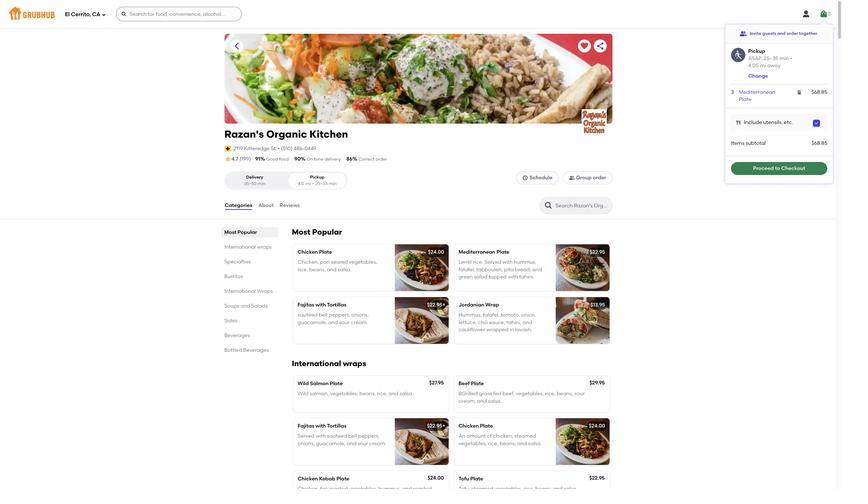 Task type: locate. For each thing, give the bounding box(es) containing it.
most popular
[[292, 227, 342, 236], [224, 229, 257, 235]]

min inside pickup asap, 25–35 min • 4.05 mi away
[[780, 55, 789, 61]]

1 vertical spatial bell
[[348, 433, 357, 439]]

plate up grass
[[471, 381, 484, 387]]

0 horizontal spatial onions,
[[298, 440, 315, 446]]

0 vertical spatial chicken plate
[[298, 249, 332, 255]]

people icon image for group order
[[569, 175, 575, 181]]

0 horizontal spatial international wraps
[[224, 244, 272, 250]]

0 vertical spatial fajitas
[[298, 302, 314, 308]]

1 fajitas with tortillas image from the top
[[395, 297, 449, 344]]

mediterranean down change "button"
[[739, 89, 776, 95]]

min up away
[[780, 55, 789, 61]]

option group
[[224, 171, 348, 190]]

0 vertical spatial international
[[224, 244, 256, 250]]

min down the delivery
[[258, 181, 266, 186]]

most up international wraps tab
[[224, 229, 236, 235]]

rice, inside chicken, pan seared vegetables, rice, beans, and salsa.
[[298, 266, 308, 273]]

min down delivery
[[329, 181, 337, 186]]

2119 kitteredge st
[[233, 145, 276, 152]]

$27.95
[[429, 380, 444, 386]]

items subtotal
[[731, 140, 766, 146]]

1 vertical spatial cream.
[[369, 440, 387, 446]]

international up salmon
[[292, 359, 341, 368]]

0 vertical spatial wraps
[[257, 244, 272, 250]]

about button
[[258, 193, 274, 218]]

pickup inside pickup 4.0 mi • 25–35 min
[[310, 175, 325, 180]]

plate up include
[[739, 96, 752, 102]]

25–35 right 4.0
[[315, 181, 328, 186]]

0 vertical spatial fajitas with tortillas image
[[395, 297, 449, 344]]

2 fajitas with tortillas from the top
[[298, 423, 347, 429]]

$22.95 + for jordanian wrap
[[427, 302, 446, 308]]

0 vertical spatial mi
[[760, 62, 766, 69]]

1 vertical spatial served
[[298, 433, 315, 439]]

tooltip
[[725, 20, 833, 184]]

saved restaurant button
[[578, 40, 591, 52]]

• right st
[[278, 145, 280, 152]]

pickup inside pickup asap, 25–35 min • 4.05 mi away
[[748, 48, 765, 54]]

falafel, up the sauce, at right bottom
[[483, 312, 500, 318]]

hummus,
[[459, 312, 482, 318]]

sides
[[224, 318, 237, 324]]

1 $68.85 from the top
[[812, 89, 828, 95]]

1 fajitas from the top
[[298, 302, 314, 308]]

0 horizontal spatial mediterranean
[[459, 249, 495, 255]]

0 vertical spatial wild
[[298, 381, 309, 387]]

0 vertical spatial $68.85
[[812, 89, 828, 95]]

0 horizontal spatial served
[[298, 433, 315, 439]]

0 horizontal spatial svg image
[[802, 10, 811, 18]]

specialties
[[224, 259, 251, 265]]

invite guests and order together button
[[740, 27, 818, 40]]

tooltip containing pickup
[[725, 20, 833, 184]]

people icon image left "group" at the top right of the page
[[569, 175, 575, 181]]

4.0
[[298, 181, 304, 186]]

2 wild from the top
[[298, 391, 308, 397]]

pickup for mi
[[310, 175, 325, 180]]

wraps down the most popular tab at the top left of page
[[257, 244, 272, 250]]

25–35 up away
[[764, 55, 779, 61]]

pickup up asap,
[[748, 48, 765, 54]]

$22.95 +
[[427, 302, 446, 308], [427, 423, 446, 429]]

plate inside the mediterranean plate
[[739, 96, 752, 102]]

wild
[[298, 381, 309, 387], [298, 391, 308, 397]]

bell right sauteed
[[348, 433, 357, 439]]

of
[[487, 433, 492, 439]]

hummus, falafel, tomato, onion, lettuce, chili sauce, tahini, and cauliflower wrapped in lavash.
[[459, 312, 536, 333]]

1 vertical spatial mi
[[306, 181, 311, 186]]

and inside bgrilled grass fed beef, vegetables, rice, beans, sour cream, and salsa.
[[477, 398, 487, 404]]

0 horizontal spatial most popular
[[224, 229, 257, 235]]

2 horizontal spatial min
[[780, 55, 789, 61]]

1 horizontal spatial pickup
[[748, 48, 765, 54]]

0 horizontal spatial wraps
[[257, 244, 272, 250]]

chicken plate up amount
[[459, 423, 493, 429]]

1 horizontal spatial cream.
[[369, 440, 387, 446]]

vegetables, inside bgrilled grass fed beef, vegetables, rice, beans, sour cream, and salsa.
[[516, 391, 544, 397]]

1 vertical spatial fajitas with tortillas image
[[395, 418, 449, 465]]

0 vertical spatial falafel,
[[459, 266, 475, 273]]

0 vertical spatial onions,
[[351, 312, 369, 318]]

most popular up international wraps tab
[[224, 229, 257, 235]]

tortillas up sauteed
[[327, 423, 347, 429]]

chicken, pan seared vegetables, rice, beans, and salsa.
[[298, 259, 377, 273]]

international wraps down the most popular tab at the top left of page
[[224, 244, 272, 250]]

peppers, inside sautéed bell peppers, onions, guacamole, and sour cream.
[[329, 312, 350, 318]]

1 vertical spatial order
[[376, 157, 387, 162]]

1 horizontal spatial mediterranean plate
[[739, 89, 776, 102]]

plate
[[739, 96, 752, 102], [319, 249, 332, 255], [497, 249, 510, 255], [330, 381, 343, 387], [471, 381, 484, 387], [480, 423, 493, 429], [337, 476, 350, 482], [470, 476, 483, 482]]

with left sauteed
[[316, 433, 326, 439]]

mi right 4.05
[[760, 62, 766, 69]]

0 horizontal spatial most
[[224, 229, 236, 235]]

vegetables, right seared at bottom
[[349, 259, 377, 265]]

wild salmon plate
[[298, 381, 343, 387]]

chicken plate up chicken,
[[298, 249, 332, 255]]

beverages down beverages tab
[[243, 347, 269, 353]]

option group containing delivery 35–50 min
[[224, 171, 348, 190]]

people icon image
[[740, 30, 747, 37], [569, 175, 575, 181]]

good food
[[266, 157, 289, 162]]

group
[[576, 175, 592, 181]]

vegetables, down amount
[[459, 440, 487, 446]]

1 vertical spatial falafel,
[[483, 312, 500, 318]]

1 vertical spatial people icon image
[[569, 175, 575, 181]]

0 vertical spatial pickup
[[748, 48, 765, 54]]

kitchen
[[310, 128, 348, 140]]

0 vertical spatial mediterranean
[[739, 89, 776, 95]]

sour inside served with sauteed bell peppers, onions, guacamole, and sour cream.
[[358, 440, 368, 446]]

bell
[[319, 312, 328, 318], [348, 433, 357, 439]]

1 horizontal spatial popular
[[312, 227, 342, 236]]

tortillas for sauteed
[[327, 423, 347, 429]]

bell right sautéed
[[319, 312, 328, 318]]

pickup 4.0 mi • 25–35 min
[[298, 175, 337, 186]]

1 horizontal spatial onions,
[[351, 312, 369, 318]]

1 vertical spatial 25–35
[[315, 181, 328, 186]]

2 + from the top
[[443, 423, 446, 429]]

people icon image for invite guests and order together
[[740, 30, 747, 37]]

plate right salmon
[[330, 381, 343, 387]]

most down reviews "button"
[[292, 227, 310, 236]]

onions, inside served with sauteed bell peppers, onions, guacamole, and sour cream.
[[298, 440, 315, 446]]

tofu
[[459, 476, 469, 482]]

1 horizontal spatial chicken plate image
[[556, 418, 610, 465]]

90
[[295, 156, 301, 162]]

chicken up an
[[459, 423, 479, 429]]

0 horizontal spatial bell
[[319, 312, 328, 318]]

0 horizontal spatial cream.
[[351, 319, 368, 325]]

1 vertical spatial wraps
[[343, 359, 366, 368]]

0 vertical spatial bell
[[319, 312, 328, 318]]

1 vertical spatial chicken plate image
[[556, 418, 610, 465]]

order left together
[[787, 31, 798, 36]]

• inside pickup 4.0 mi • 25–35 min
[[312, 181, 314, 186]]

amount
[[467, 433, 486, 439]]

svg image
[[121, 11, 127, 17], [102, 12, 106, 17], [797, 89, 802, 95], [736, 120, 741, 126], [523, 175, 528, 181]]

chicken plate image
[[395, 244, 449, 291], [556, 418, 610, 465]]

guacamole,
[[298, 319, 327, 325], [316, 440, 346, 446]]

people icon image left invite
[[740, 30, 747, 37]]

1 horizontal spatial svg image
[[815, 121, 819, 126]]

wild left salmon,
[[298, 391, 308, 397]]

schedule button
[[516, 171, 559, 184]]

0 vertical spatial fajitas with tortillas
[[298, 302, 347, 308]]

0 vertical spatial +
[[443, 302, 446, 308]]

seared
[[331, 259, 348, 265]]

wild for wild salmon, vegetables, beans, rice, and salsa.
[[298, 391, 308, 397]]

1 horizontal spatial mi
[[760, 62, 766, 69]]

wraps
[[257, 288, 273, 294]]

wild for wild salmon plate
[[298, 381, 309, 387]]

with up sautéed
[[316, 302, 326, 308]]

schedule
[[530, 175, 553, 181]]

delivery
[[246, 175, 263, 180]]

0 horizontal spatial min
[[258, 181, 266, 186]]

$22.95 + for chicken plate
[[427, 423, 446, 429]]

1 vertical spatial 3
[[731, 89, 734, 95]]

1 vertical spatial mediterranean
[[459, 249, 495, 255]]

fajitas with tortillas image
[[395, 297, 449, 344], [395, 418, 449, 465]]

1 horizontal spatial served
[[485, 259, 501, 265]]

popular up pan
[[312, 227, 342, 236]]

chicken up chicken,
[[298, 249, 318, 255]]

with up the "pita"
[[503, 259, 513, 265]]

2 horizontal spatial sour
[[574, 391, 585, 397]]

0449
[[305, 145, 316, 152]]

1 horizontal spatial peppers,
[[358, 433, 380, 439]]

soups and salads
[[224, 303, 268, 309]]

2 fajitas from the top
[[298, 423, 314, 429]]

order
[[787, 31, 798, 36], [376, 157, 387, 162], [593, 175, 606, 181]]

1 fajitas with tortillas from the top
[[298, 302, 347, 308]]

wraps up wild salmon, vegetables, beans, rice, and salsa.
[[343, 359, 366, 368]]

vegetables, inside chicken, pan seared vegetables, rice, beans, and salsa.
[[349, 259, 377, 265]]

peppers,
[[329, 312, 350, 318], [358, 433, 380, 439]]

rice, inside bgrilled grass fed beef, vegetables, rice, beans, sour cream, and salsa.
[[545, 391, 556, 397]]

fajitas with tortillas up sauteed
[[298, 423, 347, 429]]

1 horizontal spatial international wraps
[[292, 359, 366, 368]]

guacamole, down sautéed
[[298, 319, 327, 325]]

vegetables, right beef,
[[516, 391, 544, 397]]

2 tortillas from the top
[[327, 423, 347, 429]]

0 vertical spatial guacamole,
[[298, 319, 327, 325]]

mediterranean plate
[[739, 89, 776, 102], [459, 249, 510, 255]]

and inside served with sauteed bell peppers, onions, guacamole, and sour cream.
[[347, 440, 357, 446]]

fajitas down salmon,
[[298, 423, 314, 429]]

international up specialties at bottom left
[[224, 244, 256, 250]]

25–35
[[764, 55, 779, 61], [315, 181, 328, 186]]

razan's organic kitchen logo image
[[582, 109, 607, 134]]

1 horizontal spatial people icon image
[[740, 30, 747, 37]]

order right correct
[[376, 157, 387, 162]]

3 button
[[820, 8, 831, 20]]

international up 'soups and salads'
[[224, 288, 256, 294]]

1 vertical spatial pickup
[[310, 175, 325, 180]]

fajitas with tortillas image for an
[[395, 418, 449, 465]]

international wraps up the wild salmon plate
[[292, 359, 366, 368]]

0 vertical spatial 25–35
[[764, 55, 779, 61]]

with up served with sauteed bell peppers, onions, guacamole, and sour cream.
[[316, 423, 326, 429]]

peppers, right sauteed
[[358, 433, 380, 439]]

• right 4.0
[[312, 181, 314, 186]]

1 vertical spatial international
[[224, 288, 256, 294]]

$68.85
[[812, 89, 828, 95], [812, 140, 828, 146]]

international for international wraps tab
[[224, 244, 256, 250]]

mi right 4.0
[[306, 181, 311, 186]]

•
[[790, 55, 792, 61], [278, 145, 280, 152], [312, 181, 314, 186]]

25–35 inside pickup asap, 25–35 min • 4.05 mi away
[[764, 55, 779, 61]]

guacamole, inside served with sauteed bell peppers, onions, guacamole, and sour cream.
[[316, 440, 346, 446]]

1 horizontal spatial most popular
[[292, 227, 342, 236]]

svg image
[[802, 10, 811, 18], [820, 10, 828, 18], [815, 121, 819, 126]]

plate up the of
[[480, 423, 493, 429]]

most popular inside tab
[[224, 229, 257, 235]]

Search Razan's Organic Kitchen search field
[[555, 202, 610, 209]]

served left sauteed
[[298, 433, 315, 439]]

0 vertical spatial 3
[[828, 11, 831, 17]]

most popular up pan
[[292, 227, 342, 236]]

0 horizontal spatial peppers,
[[329, 312, 350, 318]]

salsa. inside bgrilled grass fed beef, vegetables, rice, beans, sour cream, and salsa.
[[488, 398, 502, 404]]

on time delivery
[[307, 157, 341, 162]]

0 vertical spatial cream.
[[351, 319, 368, 325]]

1 horizontal spatial min
[[329, 181, 337, 186]]

peppers, inside served with sauteed bell peppers, onions, guacamole, and sour cream.
[[358, 433, 380, 439]]

1 + from the top
[[443, 302, 446, 308]]

0 vertical spatial chicken plate image
[[395, 244, 449, 291]]

popular up international wraps tab
[[238, 229, 257, 235]]

international wraps
[[224, 244, 272, 250], [292, 359, 366, 368]]

subscription pass image
[[224, 146, 232, 152]]

utensils,
[[763, 119, 783, 126]]

2 fajitas with tortillas image from the top
[[395, 418, 449, 465]]

fajitas with tortillas for with
[[298, 423, 347, 429]]

0 vertical spatial •
[[790, 55, 792, 61]]

most popular tab
[[224, 229, 275, 236]]

1 wild from the top
[[298, 381, 309, 387]]

beans,
[[309, 266, 326, 273], [360, 391, 376, 397], [557, 391, 573, 397], [500, 440, 516, 446]]

• down invite guests and order together
[[790, 55, 792, 61]]

and inside an amount of chicken, steamed vegetables, rice, beans, and salsa.
[[517, 440, 527, 446]]

pickup asap, 25–35 min • 4.05 mi away
[[748, 48, 792, 69]]

beans, inside bgrilled grass fed beef, vegetables, rice, beans, sour cream, and salsa.
[[557, 391, 573, 397]]

fajitas up sautéed
[[298, 302, 314, 308]]

correct order
[[359, 157, 387, 162]]

vegetables,
[[349, 259, 377, 265], [330, 391, 358, 397], [516, 391, 544, 397], [459, 440, 487, 446]]

fajitas
[[298, 302, 314, 308], [298, 423, 314, 429]]

beverages up the bottled
[[224, 332, 250, 339]]

etc.
[[784, 119, 793, 126]]

tortillas
[[327, 302, 347, 308], [327, 423, 347, 429]]

falafel,
[[459, 266, 475, 273], [483, 312, 500, 318]]

wild left salmon
[[298, 381, 309, 387]]

st
[[271, 145, 276, 152]]

$24.00 for chicken, pan seared vegetables, rice, beans, and salsa.
[[428, 249, 444, 255]]

0 vertical spatial sour
[[339, 319, 350, 325]]

peppers, right sautéed
[[329, 312, 350, 318]]

0 vertical spatial served
[[485, 259, 501, 265]]

1 vertical spatial $24.00
[[589, 423, 605, 429]]

reviews button
[[279, 193, 300, 218]]

and inside lentil rice. served with hummus, falafel, tabbouleh, pita bread, and green salad topped with tahini.
[[532, 266, 542, 273]]

1 vertical spatial peppers,
[[358, 433, 380, 439]]

served inside served with sauteed bell peppers, onions, guacamole, and sour cream.
[[298, 433, 315, 439]]

1 $22.95 + from the top
[[427, 302, 446, 308]]

tortillas for peppers,
[[327, 302, 347, 308]]

mediterranean plate up rice.
[[459, 249, 510, 255]]

served inside lentil rice. served with hummus, falafel, tabbouleh, pita bread, and green salad topped with tahini.
[[485, 259, 501, 265]]

1 horizontal spatial sour
[[358, 440, 368, 446]]

1 horizontal spatial bell
[[348, 433, 357, 439]]

order right "group" at the top right of the page
[[593, 175, 606, 181]]

1 horizontal spatial 25–35
[[764, 55, 779, 61]]

burritos tab
[[224, 273, 275, 280]]

1 vertical spatial $22.95 +
[[427, 423, 446, 429]]

0 horizontal spatial popular
[[238, 229, 257, 235]]

0 vertical spatial international wraps
[[224, 244, 272, 250]]

beans, inside an amount of chicken, steamed vegetables, rice, beans, and salsa.
[[500, 440, 516, 446]]

falafel, up green
[[459, 266, 475, 273]]

fajitas with tortillas up sautéed
[[298, 302, 347, 308]]

bell inside served with sauteed bell peppers, onions, guacamole, and sour cream.
[[348, 433, 357, 439]]

1 vertical spatial sour
[[574, 391, 585, 397]]

guacamole, inside sautéed bell peppers, onions, guacamole, and sour cream.
[[298, 319, 327, 325]]

0 vertical spatial chicken
[[298, 249, 318, 255]]

tomato,
[[501, 312, 520, 318]]

cream. inside served with sauteed bell peppers, onions, guacamole, and sour cream.
[[369, 440, 387, 446]]

order for group order
[[593, 175, 606, 181]]

sides tab
[[224, 317, 275, 324]]

guacamole, down sauteed
[[316, 440, 346, 446]]

0 horizontal spatial pickup
[[310, 175, 325, 180]]

$24.00
[[428, 249, 444, 255], [589, 423, 605, 429], [428, 475, 444, 481]]

hummus,
[[514, 259, 537, 265]]

2 vertical spatial order
[[593, 175, 606, 181]]

mediterranean plate image
[[556, 244, 610, 291]]

people icon image inside the group order button
[[569, 175, 575, 181]]

fajitas for served with sauteed bell peppers, onions, guacamole, and sour cream.
[[298, 423, 314, 429]]

1 vertical spatial +
[[443, 423, 446, 429]]

0 horizontal spatial falafel,
[[459, 266, 475, 273]]

specialties tab
[[224, 258, 275, 266]]

$29.95
[[590, 380, 605, 386]]

1 horizontal spatial chicken plate
[[459, 423, 493, 429]]

1 vertical spatial mediterranean plate
[[459, 249, 510, 255]]

pickup down time
[[310, 175, 325, 180]]

mediterranean plate down change "button"
[[739, 89, 776, 102]]

chicken kebab plate
[[298, 476, 350, 482]]

2 $22.95 + from the top
[[427, 423, 446, 429]]

pickup
[[748, 48, 765, 54], [310, 175, 325, 180]]

tahini,
[[506, 319, 522, 325]]

served up tabbouleh,
[[485, 259, 501, 265]]

1 vertical spatial guacamole,
[[316, 440, 346, 446]]

0 vertical spatial tortillas
[[327, 302, 347, 308]]

wraps
[[257, 244, 272, 250], [343, 359, 366, 368]]

0 vertical spatial peppers,
[[329, 312, 350, 318]]

international
[[224, 244, 256, 250], [224, 288, 256, 294], [292, 359, 341, 368]]

mediterranean up rice.
[[459, 249, 495, 255]]

popular
[[312, 227, 342, 236], [238, 229, 257, 235]]

lentil
[[459, 259, 472, 265]]

beans, inside chicken, pan seared vegetables, rice, beans, and salsa.
[[309, 266, 326, 273]]

mi inside pickup asap, 25–35 min • 4.05 mi away
[[760, 62, 766, 69]]

subtotal
[[746, 140, 766, 146]]

chicken left kebab
[[298, 476, 318, 482]]

sauteed
[[327, 433, 347, 439]]

people icon image inside invite guests and order together button
[[740, 30, 747, 37]]

share icon image
[[596, 42, 605, 50]]

el cerrito, ca
[[65, 11, 100, 17]]

tortillas up sautéed bell peppers, onions, guacamole, and sour cream.
[[327, 302, 347, 308]]

1 tortillas from the top
[[327, 302, 347, 308]]

1 vertical spatial fajitas with tortillas
[[298, 423, 347, 429]]

2 horizontal spatial •
[[790, 55, 792, 61]]

1 vertical spatial fajitas
[[298, 423, 314, 429]]

vegetables, inside an amount of chicken, steamed vegetables, rice, beans, and salsa.
[[459, 440, 487, 446]]

1 vertical spatial wild
[[298, 391, 308, 397]]

svg image inside schedule button
[[523, 175, 528, 181]]

lentil rice. served with hummus, falafel, tabbouleh, pita bread, and green salad topped with tahini.
[[459, 259, 542, 280]]

bread,
[[515, 266, 531, 273]]

(510)
[[281, 145, 293, 152]]

1 vertical spatial •
[[278, 145, 280, 152]]

0 vertical spatial people icon image
[[740, 30, 747, 37]]

0 horizontal spatial sour
[[339, 319, 350, 325]]

0 vertical spatial $24.00
[[428, 249, 444, 255]]



Task type: vqa. For each thing, say whether or not it's contained in the screenshot.
guacamole, within the sautéed bell peppers, onions, guacamole, and sour cream.
yes



Task type: describe. For each thing, give the bounding box(es) containing it.
bell inside sautéed bell peppers, onions, guacamole, and sour cream.
[[319, 312, 328, 318]]

1 horizontal spatial mediterranean
[[739, 89, 776, 95]]

chicken plate for pan
[[298, 249, 332, 255]]

wrap
[[486, 302, 499, 308]]

green
[[459, 274, 473, 280]]

4.7
[[232, 156, 238, 162]]

25–35 inside pickup 4.0 mi • 25–35 min
[[315, 181, 328, 186]]

mediterranean plate link
[[739, 89, 776, 102]]

beef
[[459, 381, 470, 387]]

el
[[65, 11, 70, 17]]

salmon,
[[310, 391, 329, 397]]

tofu plate
[[459, 476, 483, 482]]

bgrilled grass fed beef, vegetables, rice, beans, sour cream, and salsa.
[[459, 391, 585, 404]]

kebab
[[319, 476, 335, 482]]

cauliflower
[[459, 327, 485, 333]]

razan's
[[224, 128, 264, 140]]

salads
[[251, 303, 268, 309]]

0 vertical spatial mediterranean plate
[[739, 89, 776, 102]]

pickup for 25–35
[[748, 48, 765, 54]]

order for correct order
[[376, 157, 387, 162]]

most inside tab
[[224, 229, 236, 235]]

1 vertical spatial beverages
[[243, 347, 269, 353]]

change button
[[748, 72, 768, 80]]

salsa. inside an amount of chicken, steamed vegetables, rice, beans, and salsa.
[[528, 440, 542, 446]]

4.05
[[748, 62, 759, 69]]

wrapped
[[487, 327, 509, 333]]

jordanian
[[459, 302, 484, 308]]

group order
[[576, 175, 606, 181]]

checkout
[[782, 165, 805, 171]]

soups
[[224, 303, 239, 309]]

86
[[346, 156, 352, 162]]

guests
[[763, 31, 776, 36]]

chicken plate for amount
[[459, 423, 493, 429]]

fed
[[493, 391, 501, 397]]

chicken,
[[298, 259, 319, 265]]

plate right tofu
[[470, 476, 483, 482]]

+ for chicken
[[443, 423, 446, 429]]

beef,
[[503, 391, 515, 397]]

chicken for an
[[459, 423, 479, 429]]

saved restaurant image
[[580, 42, 589, 50]]

to
[[775, 165, 780, 171]]

proceed to checkout
[[753, 165, 805, 171]]

plate up pan
[[319, 249, 332, 255]]

cream,
[[459, 398, 476, 404]]

ca
[[92, 11, 100, 17]]

international wraps tab
[[224, 243, 275, 251]]

min inside pickup 4.0 mi • 25–35 min
[[329, 181, 337, 186]]

in
[[510, 327, 514, 333]]

sautéed bell peppers, onions, guacamole, and sour cream.
[[298, 312, 369, 325]]

jordanian wrap
[[459, 302, 499, 308]]

chicken,
[[493, 433, 513, 439]]

2 vertical spatial chicken
[[298, 476, 318, 482]]

sour inside bgrilled grass fed beef, vegetables, rice, beans, sour cream, and salsa.
[[574, 391, 585, 397]]

beef plate
[[459, 381, 484, 387]]

kitteredge
[[244, 145, 270, 152]]

min inside the delivery 35–50 min
[[258, 181, 266, 186]]

0 vertical spatial beverages
[[224, 332, 250, 339]]

cerrito,
[[71, 11, 91, 17]]

proceed
[[753, 165, 774, 171]]

international wraps inside tab
[[224, 244, 272, 250]]

chicken for chicken,
[[298, 249, 318, 255]]

categories button
[[224, 193, 253, 218]]

search icon image
[[544, 201, 553, 210]]

1 vertical spatial international wraps
[[292, 359, 366, 368]]

order inside tooltip
[[787, 31, 798, 36]]

salsa. inside chicken, pan seared vegetables, rice, beans, and salsa.
[[338, 266, 352, 273]]

about
[[258, 202, 274, 208]]

invite guests and order together
[[750, 31, 818, 36]]

correct
[[359, 157, 375, 162]]

fajitas with tortillas image for hummus,
[[395, 297, 449, 344]]

$24.00 for an amount of chicken, steamed vegetables, rice, beans, and salsa.
[[589, 423, 605, 429]]

35–50
[[244, 181, 257, 186]]

1 horizontal spatial most
[[292, 227, 310, 236]]

bgrilled
[[459, 391, 478, 397]]

• inside pickup asap, 25–35 min • 4.05 mi away
[[790, 55, 792, 61]]

served with sauteed bell peppers, onions, guacamole, and sour cream.
[[298, 433, 387, 446]]

items
[[731, 140, 745, 146]]

popular inside the most popular tab
[[238, 229, 257, 235]]

vegetables, right salmon,
[[330, 391, 358, 397]]

pan
[[320, 259, 330, 265]]

$13.95
[[591, 302, 605, 308]]

with inside served with sauteed bell peppers, onions, guacamole, and sour cream.
[[316, 433, 326, 439]]

tahini.
[[519, 274, 534, 280]]

Search for food, convenience, alcohol... search field
[[116, 7, 242, 21]]

group order button
[[563, 171, 612, 184]]

tabbouleh,
[[476, 266, 503, 273]]

fajitas with tortillas for bell
[[298, 302, 347, 308]]

international for international wraps tab
[[224, 288, 256, 294]]

salmon
[[310, 381, 329, 387]]

2 vertical spatial international
[[292, 359, 341, 368]]

2119 kitteredge st button
[[233, 145, 276, 153]]

beverages tab
[[224, 332, 275, 339]]

away
[[767, 62, 781, 69]]

pita
[[504, 266, 514, 273]]

main navigation navigation
[[0, 0, 837, 28]]

soups and salads tab
[[224, 302, 275, 310]]

mi inside pickup 4.0 mi • 25–35 min
[[306, 181, 311, 186]]

(199)
[[240, 156, 251, 162]]

falafel, inside 'hummus, falafel, tomato, onion, lettuce, chili sauce, tahini, and cauliflower wrapped in lavash.'
[[483, 312, 500, 318]]

include
[[744, 119, 762, 126]]

rice, inside an amount of chicken, steamed vegetables, rice, beans, and salsa.
[[488, 440, 499, 446]]

2 vertical spatial $24.00
[[428, 475, 444, 481]]

chili
[[478, 319, 488, 325]]

lavash.
[[515, 327, 532, 333]]

star icon image
[[224, 156, 232, 163]]

2 $68.85 from the top
[[812, 140, 828, 146]]

sauce,
[[489, 319, 505, 325]]

lettuce,
[[459, 319, 477, 325]]

486-
[[294, 145, 305, 152]]

3 inside tooltip
[[731, 89, 734, 95]]

and inside sautéed bell peppers, onions, guacamole, and sour cream.
[[328, 319, 338, 325]]

and inside chicken, pan seared vegetables, rice, beans, and salsa.
[[327, 266, 337, 273]]

steamed
[[515, 433, 536, 439]]

bottled beverages tab
[[224, 346, 275, 354]]

pickup icon image
[[731, 48, 746, 62]]

together
[[799, 31, 818, 36]]

0 horizontal spatial mediterranean plate
[[459, 249, 510, 255]]

and inside soups and salads tab
[[240, 303, 250, 309]]

svg image inside tooltip
[[815, 121, 819, 126]]

and inside 'hummus, falafel, tomato, onion, lettuce, chili sauce, tahini, and cauliflower wrapped in lavash.'
[[523, 319, 532, 325]]

plate up lentil rice. served with hummus, falafel, tabbouleh, pita bread, and green salad topped with tahini.
[[497, 249, 510, 255]]

chicken plate image for an amount of chicken, steamed vegetables, rice, beans, and salsa.
[[556, 418, 610, 465]]

and inside invite guests and order together button
[[777, 31, 786, 36]]

bottled beverages
[[224, 347, 269, 353]]

international wraps
[[224, 288, 273, 294]]

cream. inside sautéed bell peppers, onions, guacamole, and sour cream.
[[351, 319, 368, 325]]

with down the "pita"
[[508, 274, 518, 280]]

sour inside sautéed bell peppers, onions, guacamole, and sour cream.
[[339, 319, 350, 325]]

0 horizontal spatial •
[[278, 145, 280, 152]]

include utensils, etc.
[[744, 119, 793, 126]]

chicken plate image for chicken, pan seared vegetables, rice, beans, and salsa.
[[395, 244, 449, 291]]

reviews
[[280, 202, 300, 208]]

jordanian wrap image
[[556, 297, 610, 344]]

an
[[459, 433, 465, 439]]

an amount of chicken, steamed vegetables, rice, beans, and salsa.
[[459, 433, 542, 446]]

wild salmon, vegetables, beans, rice, and salsa.
[[298, 391, 413, 397]]

good
[[266, 157, 278, 162]]

onions, inside sautéed bell peppers, onions, guacamole, and sour cream.
[[351, 312, 369, 318]]

caret left icon image
[[232, 42, 241, 50]]

svg image inside the 3 button
[[820, 10, 828, 18]]

3 inside button
[[828, 11, 831, 17]]

wraps inside tab
[[257, 244, 272, 250]]

plate right kebab
[[337, 476, 350, 482]]

fajitas for sautéed bell peppers, onions, guacamole, and sour cream.
[[298, 302, 314, 308]]

+ for jordanian
[[443, 302, 446, 308]]

bottled
[[224, 347, 242, 353]]

international wraps tab
[[224, 287, 275, 295]]

salad
[[474, 274, 488, 280]]

rice.
[[473, 259, 483, 265]]

grass
[[479, 391, 492, 397]]

falafel, inside lentil rice. served with hummus, falafel, tabbouleh, pita bread, and green salad topped with tahini.
[[459, 266, 475, 273]]



